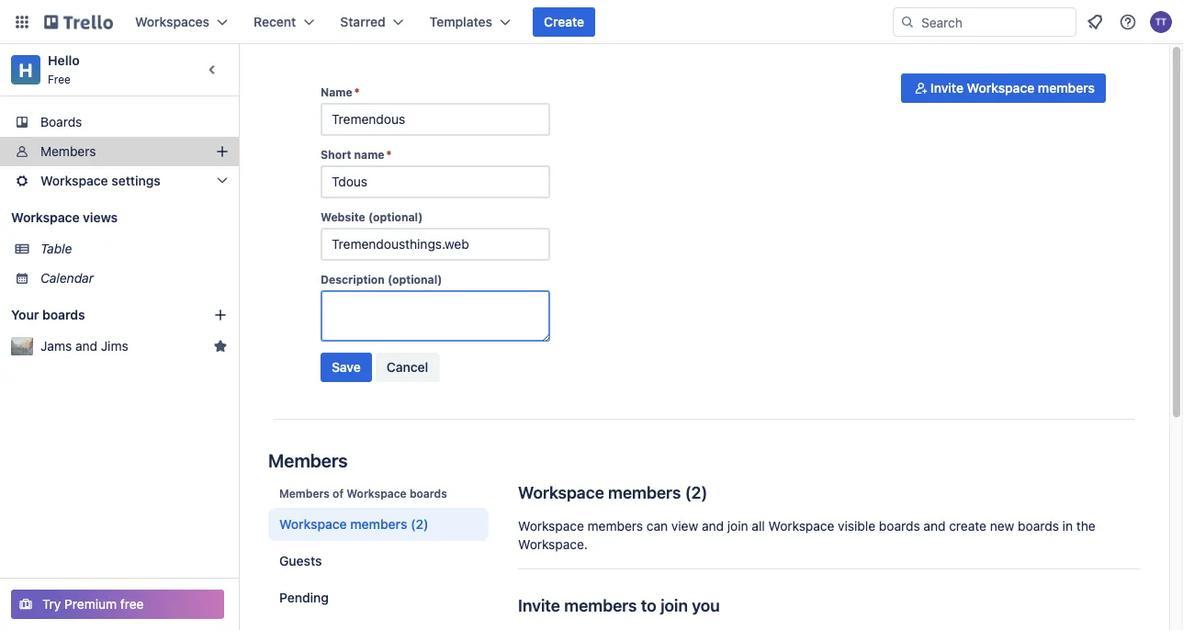 Task type: locate. For each thing, give the bounding box(es) containing it.
0 vertical spatial *
[[354, 85, 360, 98]]

in
[[1063, 519, 1073, 534]]

0 vertical spatial (optional)
[[368, 210, 423, 223]]

members link
[[0, 137, 239, 166]]

hello free
[[48, 53, 80, 85]]

and left create
[[924, 519, 946, 534]]

1 horizontal spatial join
[[727, 519, 748, 534]]

boards
[[40, 114, 82, 130]]

and left jims
[[75, 339, 97, 354]]

name *
[[321, 85, 360, 98]]

workspace
[[967, 80, 1035, 96], [40, 173, 108, 188], [11, 210, 80, 225], [518, 482, 604, 502], [347, 487, 407, 500], [279, 517, 347, 532], [518, 519, 584, 534], [768, 519, 834, 534]]

boards
[[42, 307, 85, 322], [410, 487, 447, 500], [879, 519, 920, 534], [1018, 519, 1059, 534]]

1 vertical spatial *
[[386, 148, 392, 161]]

None text field
[[321, 165, 550, 198]]

members left of
[[279, 487, 330, 500]]

0 horizontal spatial and
[[75, 339, 97, 354]]

recent
[[254, 14, 296, 29]]

2 horizontal spatial and
[[924, 519, 946, 534]]

can
[[647, 519, 668, 534]]

invite down search field at the right
[[930, 80, 964, 96]]

1 vertical spatial workspace members
[[279, 517, 407, 532]]

2 vertical spatial members
[[279, 487, 330, 500]]

website
[[321, 210, 365, 223]]

0 vertical spatial invite
[[930, 80, 964, 96]]

join right to
[[661, 595, 688, 615]]

you
[[692, 595, 720, 615]]

jams
[[40, 339, 72, 354]]

members inside button
[[1038, 80, 1095, 96]]

and right view at the bottom
[[702, 519, 724, 534]]

join inside workspace members can view and join all workspace visible boards and create new boards in the workspace.
[[727, 519, 748, 534]]

join
[[727, 519, 748, 534], [661, 595, 688, 615]]

calendar link
[[40, 269, 228, 288]]

workspaces
[[135, 14, 209, 29]]

invite inside invite workspace members button
[[930, 80, 964, 96]]

)
[[701, 482, 708, 502]]

None text field
[[321, 103, 550, 136], [321, 228, 550, 261], [321, 290, 550, 342], [321, 103, 550, 136], [321, 228, 550, 261], [321, 290, 550, 342]]

website (optional)
[[321, 210, 423, 223]]

members left to
[[564, 595, 637, 615]]

h link
[[11, 55, 40, 85]]

views
[[83, 210, 118, 225]]

add board image
[[213, 308, 228, 322]]

join left the "all" in the bottom of the page
[[727, 519, 748, 534]]

members
[[40, 144, 96, 159], [268, 449, 348, 471], [279, 487, 330, 500]]

(optional) for description (optional)
[[388, 273, 442, 286]]

1 horizontal spatial and
[[702, 519, 724, 534]]

boards left in
[[1018, 519, 1059, 534]]

and
[[75, 339, 97, 354], [702, 519, 724, 534], [924, 519, 946, 534]]

(optional) right website
[[368, 210, 423, 223]]

members down boards
[[40, 144, 96, 159]]

0 horizontal spatial invite
[[518, 595, 560, 615]]

table
[[40, 241, 72, 256]]

free
[[120, 597, 144, 612]]

workspace settings
[[40, 173, 161, 188]]

members up of
[[268, 449, 348, 471]]

workspace members
[[518, 482, 681, 502], [279, 517, 407, 532]]

0 horizontal spatial workspace members
[[279, 517, 407, 532]]

1 vertical spatial members
[[268, 449, 348, 471]]

1 horizontal spatial invite
[[930, 80, 964, 96]]

cancel button
[[376, 353, 439, 382]]

members
[[1038, 80, 1095, 96], [608, 482, 681, 502], [350, 517, 407, 532], [588, 519, 643, 534], [564, 595, 637, 615]]

1 horizontal spatial workspace members
[[518, 482, 681, 502]]

boards up jams
[[42, 307, 85, 322]]

name
[[354, 148, 384, 161]]

workspace settings button
[[0, 166, 239, 196]]

calendar
[[40, 271, 94, 286]]

hello link
[[48, 53, 80, 68]]

(
[[685, 482, 691, 502]]

members down 0 notifications image
[[1038, 80, 1095, 96]]

create
[[544, 14, 584, 29]]

invite for invite members to join you
[[518, 595, 560, 615]]

0 vertical spatial join
[[727, 519, 748, 534]]

0 horizontal spatial join
[[661, 595, 688, 615]]

back to home image
[[44, 7, 113, 37]]

(optional) right description
[[388, 273, 442, 286]]

workspace inside invite workspace members button
[[967, 80, 1035, 96]]

starred button
[[329, 7, 415, 37]]

try premium free button
[[11, 590, 224, 619]]

short name *
[[321, 148, 392, 161]]

1 vertical spatial invite
[[518, 595, 560, 615]]

*
[[354, 85, 360, 98], [386, 148, 392, 161]]

terry turtle (terryturtle) image
[[1150, 11, 1172, 33]]

workspace members up the can
[[518, 482, 681, 502]]

invite down workspace.
[[518, 595, 560, 615]]

pending link
[[268, 581, 489, 615]]

1 vertical spatial (optional)
[[388, 273, 442, 286]]

view
[[671, 519, 698, 534]]

invite
[[930, 80, 964, 96], [518, 595, 560, 615]]

try
[[42, 597, 61, 612]]

workspace members down of
[[279, 517, 407, 532]]

templates
[[430, 14, 492, 29]]

your boards
[[11, 307, 85, 322]]

members left the can
[[588, 519, 643, 534]]

(optional)
[[368, 210, 423, 223], [388, 273, 442, 286]]

(2)
[[411, 517, 428, 532]]



Task type: describe. For each thing, give the bounding box(es) containing it.
organizationdetailform element
[[321, 85, 550, 389]]

create
[[949, 519, 987, 534]]

invite for invite workspace members
[[930, 80, 964, 96]]

invite workspace members button
[[901, 73, 1106, 103]]

your
[[11, 307, 39, 322]]

short
[[321, 148, 351, 161]]

save
[[332, 360, 361, 375]]

recent button
[[243, 7, 325, 37]]

invite workspace members
[[930, 80, 1095, 96]]

members of workspace boards
[[279, 487, 447, 500]]

( 2 )
[[685, 482, 708, 502]]

invite members to join you
[[518, 595, 720, 615]]

settings
[[111, 173, 161, 188]]

workspace navigation collapse icon image
[[200, 57, 226, 83]]

0 vertical spatial members
[[40, 144, 96, 159]]

h
[[19, 59, 33, 80]]

boards up (2)
[[410, 487, 447, 500]]

jams and jims
[[40, 339, 128, 354]]

primary element
[[0, 0, 1183, 44]]

name
[[321, 85, 352, 98]]

0 horizontal spatial *
[[354, 85, 360, 98]]

(optional) for website (optional)
[[368, 210, 423, 223]]

visible
[[838, 519, 876, 534]]

workspace views
[[11, 210, 118, 225]]

workspace members can view and join all workspace visible boards and create new boards in the workspace.
[[518, 519, 1096, 552]]

boards link
[[0, 107, 239, 137]]

1 horizontal spatial *
[[386, 148, 392, 161]]

members inside workspace members can view and join all workspace visible boards and create new boards in the workspace.
[[588, 519, 643, 534]]

starred
[[340, 14, 386, 29]]

create button
[[533, 7, 595, 37]]

of
[[333, 487, 344, 500]]

sm image
[[912, 79, 930, 97]]

free
[[48, 73, 71, 85]]

0 vertical spatial workspace members
[[518, 482, 681, 502]]

description
[[321, 273, 385, 286]]

table link
[[40, 240, 228, 258]]

new
[[990, 519, 1014, 534]]

save button
[[321, 353, 372, 382]]

workspaces button
[[124, 7, 239, 37]]

search image
[[900, 15, 915, 29]]

0 notifications image
[[1084, 11, 1106, 33]]

templates button
[[419, 7, 522, 37]]

your boards with 1 items element
[[11, 304, 186, 326]]

2
[[691, 482, 701, 502]]

1 vertical spatial join
[[661, 595, 688, 615]]

members down members of workspace boards
[[350, 517, 407, 532]]

premium
[[64, 597, 117, 612]]

Search field
[[915, 8, 1076, 36]]

to
[[641, 595, 657, 615]]

description (optional)
[[321, 273, 442, 286]]

cancel
[[387, 360, 428, 375]]

boards right visible
[[879, 519, 920, 534]]

all
[[752, 519, 765, 534]]

guests link
[[268, 545, 489, 578]]

members up the can
[[608, 482, 681, 502]]

the
[[1076, 519, 1096, 534]]

workspace inside workspace settings popup button
[[40, 173, 108, 188]]

open information menu image
[[1119, 13, 1137, 31]]

hello
[[48, 53, 80, 68]]

starred icon image
[[213, 339, 228, 354]]

jams and jims link
[[40, 337, 206, 356]]

pending
[[279, 590, 329, 605]]

jims
[[101, 339, 128, 354]]

workspace.
[[518, 537, 588, 552]]

try premium free
[[42, 597, 144, 612]]

guests
[[279, 553, 322, 569]]



Task type: vqa. For each thing, say whether or not it's contained in the screenshot.


